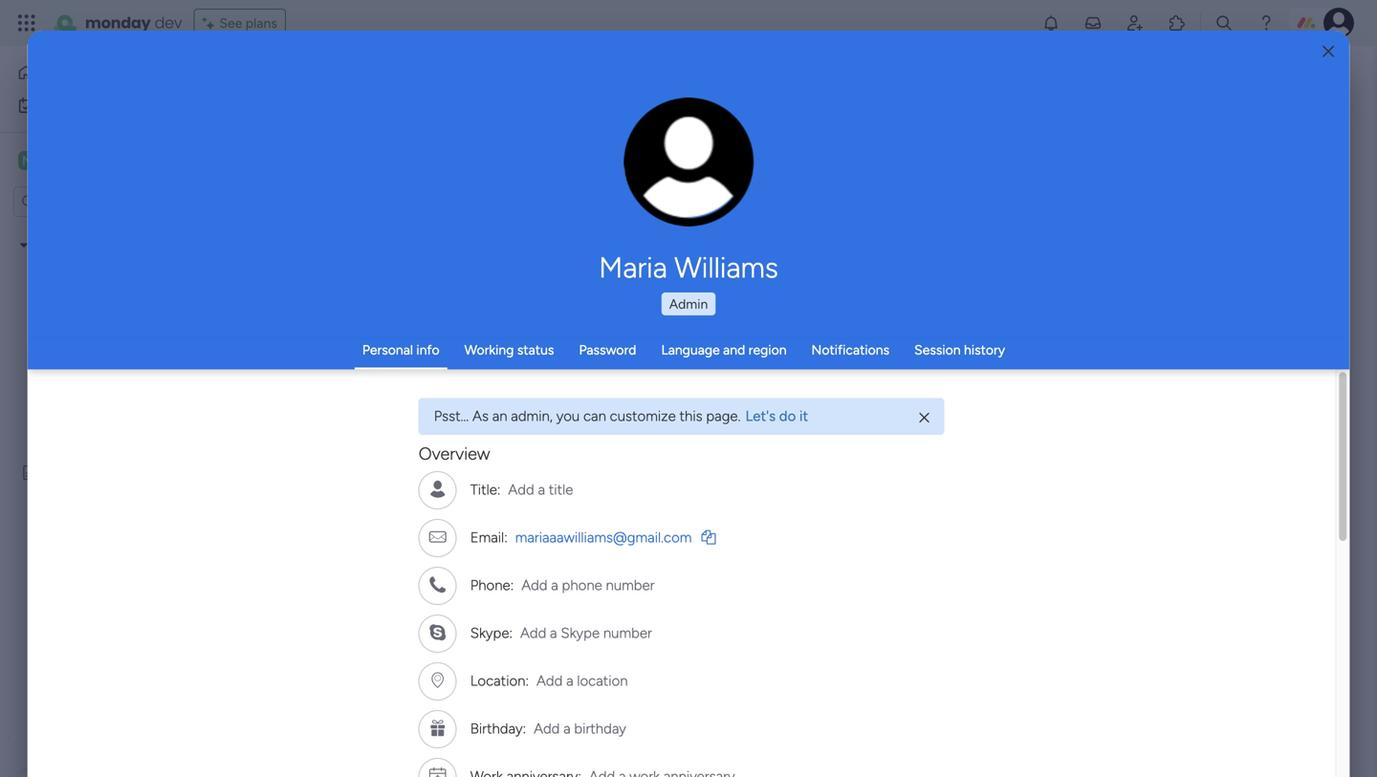 Task type: vqa. For each thing, say whether or not it's contained in the screenshot.
left Share
no



Task type: locate. For each thing, give the bounding box(es) containing it.
lottie animation element
[[553, 273, 992, 464], [0, 584, 244, 777]]

a
[[538, 482, 545, 499], [551, 577, 558, 594], [550, 625, 557, 642], [566, 673, 573, 690], [563, 721, 570, 738]]

you
[[556, 408, 580, 425]]

copied! image
[[701, 530, 716, 545]]

list box
[[0, 225, 244, 747]]

add right title:
[[508, 482, 534, 499]]

add down location: add a location
[[534, 721, 560, 738]]

a left the skype
[[550, 625, 557, 642]]

profile
[[695, 172, 730, 187]]

info
[[416, 342, 440, 358]]

roadmap
[[66, 335, 123, 351]]

password
[[579, 342, 636, 358]]

can
[[940, 241, 978, 269], [583, 408, 606, 425]]

monday
[[85, 12, 151, 33]]

birthday: add a birthday
[[470, 721, 626, 738]]

0 vertical spatial number
[[606, 577, 654, 594]]

option
[[0, 228, 244, 232]]

language and region link
[[661, 342, 787, 358]]

bugs
[[66, 367, 96, 383]]

birthday:
[[470, 721, 526, 738]]

psst...
[[434, 408, 469, 425]]

it right access
[[1063, 241, 1078, 269]]

a for birthday
[[563, 721, 570, 738]]

number right phone
[[606, 577, 654, 594]]

private.
[[693, 241, 772, 269]]

0 vertical spatial can
[[940, 241, 978, 269]]

status
[[517, 342, 554, 358]]

inbox image
[[1084, 13, 1103, 33]]

region
[[749, 342, 787, 358]]

see plans
[[219, 15, 277, 31]]

lottie animation image
[[0, 584, 244, 777]]

close image
[[1323, 45, 1334, 59]]

1 vertical spatial it
[[799, 408, 808, 425]]

a left title
[[538, 482, 545, 499]]

can right the you
[[583, 408, 606, 425]]

add for add a title
[[508, 482, 534, 499]]

skype:
[[470, 625, 512, 642]]

an
[[492, 408, 507, 425]]

skype
[[561, 625, 600, 642]]

1 horizontal spatial lottie animation element
[[553, 273, 992, 464]]

add
[[508, 482, 534, 499], [521, 577, 547, 594], [520, 625, 546, 642], [536, 673, 562, 690], [534, 721, 560, 738]]

0 vertical spatial lottie animation element
[[553, 273, 992, 464]]

1 horizontal spatial can
[[940, 241, 978, 269]]

list box containing roadmap
[[0, 225, 244, 747]]

and
[[723, 342, 745, 358]]

sprints, main board element
[[0, 294, 244, 327]]

maria
[[599, 251, 667, 285]]

it
[[1063, 241, 1078, 269], [799, 408, 808, 425]]

password link
[[579, 342, 636, 358]]

phone:
[[470, 577, 514, 594]]

a left "birthday"
[[563, 721, 570, 738]]

add right skype:
[[520, 625, 546, 642]]

apps image
[[1168, 13, 1187, 33]]

a left 'location'
[[566, 673, 573, 690]]

number right the skype
[[603, 625, 652, 642]]

plans
[[246, 15, 277, 31]]

0 horizontal spatial can
[[583, 408, 606, 425]]

can left access
[[940, 241, 978, 269]]

dapulse x slim image
[[919, 410, 929, 427]]

add right phone:
[[521, 577, 547, 594]]

add for add a skype number
[[520, 625, 546, 642]]

search everything image
[[1215, 13, 1234, 33]]

session history link
[[914, 342, 1005, 358]]

it right do on the bottom right of page
[[799, 408, 808, 425]]

psst... as an admin, you can customize this page. let's do it
[[434, 408, 808, 425]]

this
[[679, 408, 702, 425]]

tasks, main board element
[[0, 262, 244, 294]]

a left phone
[[551, 577, 558, 594]]

1 vertical spatial number
[[603, 625, 652, 642]]

number
[[606, 577, 654, 594], [603, 625, 652, 642]]

email:
[[470, 529, 507, 547]]

caret down image
[[20, 239, 28, 252]]

location
[[577, 673, 628, 690]]

notifications link
[[811, 342, 890, 358]]

maria williams image
[[1324, 8, 1354, 38]]

is
[[670, 241, 687, 269]]

history
[[964, 342, 1005, 358]]

1 vertical spatial lottie animation element
[[0, 584, 244, 777]]

see
[[219, 15, 242, 31]]

language
[[661, 342, 720, 358]]

title:
[[470, 482, 500, 499]]

maria williams
[[599, 251, 778, 285]]

number for skype: add a skype number
[[603, 625, 652, 642]]

add up birthday: add a birthday
[[536, 673, 562, 690]]

1 horizontal spatial it
[[1063, 241, 1078, 269]]

change
[[648, 172, 691, 187]]

mariaaawilliams@gmail.com
[[515, 529, 692, 547]]

title
[[548, 482, 573, 499]]

0 horizontal spatial it
[[799, 408, 808, 425]]

0 vertical spatial it
[[1063, 241, 1078, 269]]

change profile picture button
[[624, 98, 754, 228]]



Task type: describe. For each thing, give the bounding box(es) containing it.
invite members image
[[1126, 13, 1145, 33]]

public board image
[[20, 464, 38, 482]]

overview
[[418, 444, 490, 464]]

personal info
[[362, 342, 440, 358]]

dev
[[155, 12, 182, 33]]

do
[[779, 408, 796, 425]]

skype: add a skype number
[[470, 625, 652, 642]]

members
[[834, 241, 934, 269]]

board
[[602, 241, 665, 269]]

help image
[[1257, 13, 1276, 33]]

m
[[22, 153, 33, 169]]

add for add a birthday
[[534, 721, 560, 738]]

a for location
[[566, 673, 573, 690]]

a for skype
[[550, 625, 557, 642]]

workspace image
[[18, 150, 37, 171]]

monday dev
[[85, 12, 182, 33]]

personal info link
[[362, 342, 440, 358]]

m button
[[13, 144, 190, 177]]

select product image
[[17, 13, 36, 33]]

1 vertical spatial can
[[583, 408, 606, 425]]

working
[[464, 342, 514, 358]]

number for phone: add a phone number
[[606, 577, 654, 594]]

queue
[[99, 367, 139, 383]]

a for phone
[[551, 577, 558, 594]]

bugs queue
[[66, 367, 139, 383]]

personal
[[362, 342, 413, 358]]

working status link
[[464, 342, 554, 358]]

notifications image
[[1041, 13, 1061, 33]]

notifications
[[811, 342, 890, 358]]

session
[[914, 342, 961, 358]]

this
[[553, 241, 596, 269]]

only
[[778, 241, 828, 269]]

as
[[472, 408, 488, 425]]

getting started, main board element
[[0, 424, 244, 457]]

a for title
[[538, 482, 545, 499]]

change profile picture
[[648, 172, 730, 204]]

phone
[[562, 577, 602, 594]]

location:
[[470, 673, 529, 690]]

working status
[[464, 342, 554, 358]]

session history
[[914, 342, 1005, 358]]

williams
[[674, 251, 778, 285]]

add for add a location
[[536, 673, 562, 690]]

retrospectives, main board element
[[0, 392, 244, 424]]

access
[[984, 241, 1057, 269]]

let's
[[745, 408, 775, 425]]

this board is private. only members can access it
[[553, 241, 1078, 269]]

see plans button
[[194, 9, 286, 37]]

phone: add a phone number
[[470, 577, 654, 594]]

maria williams button
[[426, 251, 952, 285]]

admin,
[[511, 408, 553, 425]]

language and region
[[661, 342, 787, 358]]

title: add a title
[[470, 482, 573, 499]]

page.
[[706, 408, 740, 425]]

customize
[[610, 408, 676, 425]]

location: add a location
[[470, 673, 628, 690]]

birthday
[[574, 721, 626, 738]]

0 horizontal spatial lottie animation element
[[0, 584, 244, 777]]

add for add a phone number
[[521, 577, 547, 594]]

picture
[[670, 188, 709, 204]]

admin
[[669, 296, 708, 312]]



